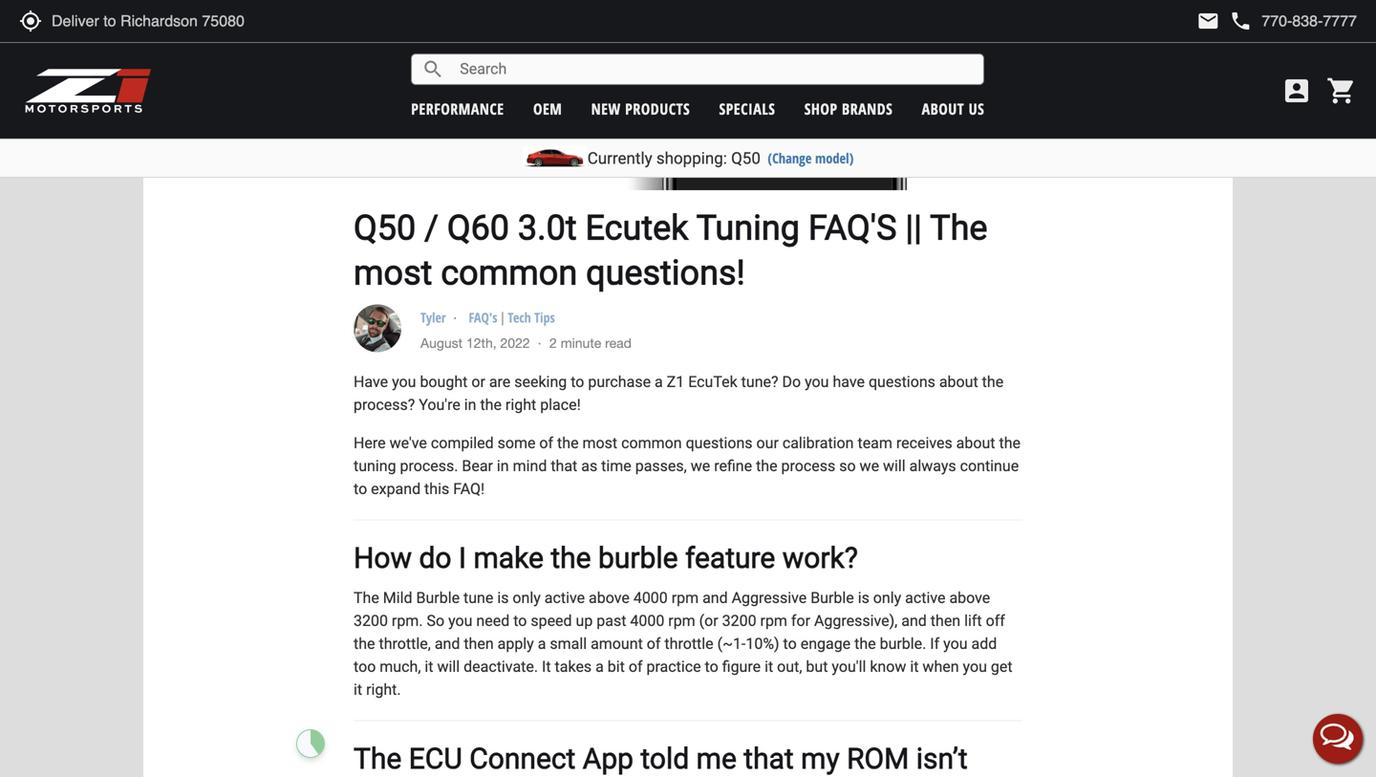 Task type: describe. For each thing, give the bounding box(es) containing it.
throttle
[[665, 635, 714, 653]]

10%)
[[746, 635, 780, 653]]

so
[[427, 612, 445, 630]]

the for the mild burble tune is only active above 4000 rpm and aggressive burble is only active above 3200 rpm. so you need to speed up past 4000 rpm (or 3200 rpm for aggressive), and then lift off the throttle, and then apply a small amount of throttle (~1-10%) to engage the burble. if you add too much, it will deactivate. it takes a bit of practice to figure it out, but you'll know it when you get it right.
[[354, 589, 379, 607]]

specials link
[[719, 98, 776, 119]]

tuning
[[697, 207, 800, 248]]

up
[[576, 612, 593, 630]]

ecutek
[[688, 373, 738, 391]]

read
[[605, 335, 632, 351]]

phone
[[1230, 10, 1253, 33]]

get
[[991, 658, 1013, 676]]

2 is from the left
[[858, 589, 870, 607]]

here
[[354, 434, 386, 452]]

the ecu connect app told me that my rom isn't
[[354, 742, 968, 777]]

amount
[[591, 635, 643, 653]]

how do i make the burble feature work?
[[354, 541, 858, 575]]

aggressive),
[[814, 612, 898, 630]]

currently shopping: q50 (change model)
[[588, 149, 854, 168]]

this
[[425, 480, 450, 498]]

questions inside have you bought or are seeking to purchase a z1 ecutek tune? do you have questions about the process? you're in the right place!
[[869, 373, 936, 391]]

it down burble.
[[910, 658, 919, 676]]

in inside here we've compiled some of the most common questions our calibration team receives about the tuning process. bear in mind that as time passes, we refine the process so we will always continue to expand this faq!
[[497, 457, 509, 475]]

time
[[601, 457, 632, 475]]

2 minute read
[[550, 335, 632, 351]]

are
[[489, 373, 511, 391]]

but
[[806, 658, 828, 676]]

do
[[419, 541, 452, 575]]

common inside q50 / q60 3.0t ecutek tuning faq's || the most common questions!
[[441, 252, 578, 293]]

right.
[[366, 681, 401, 699]]

1 vertical spatial 4000
[[630, 612, 665, 630]]

0 vertical spatial and
[[703, 589, 728, 607]]

q50 inside q50 / q60 3.0t ecutek tuning faq's || the most common questions!
[[354, 207, 416, 248]]

(~1-
[[718, 635, 746, 653]]

3.0t
[[518, 207, 577, 248]]

currently
[[588, 149, 653, 168]]

1 above from the left
[[589, 589, 630, 607]]

bear
[[462, 457, 493, 475]]

process?
[[354, 396, 415, 414]]

z1
[[667, 373, 685, 391]]

0 vertical spatial q50
[[731, 149, 761, 168]]

to left figure
[[705, 658, 719, 676]]

0 vertical spatial then
[[931, 612, 961, 630]]

Search search field
[[445, 55, 984, 84]]

tips
[[535, 309, 555, 327]]

it
[[542, 658, 551, 676]]

2 vertical spatial a
[[596, 658, 604, 676]]

make
[[474, 541, 544, 575]]

questions inside here we've compiled some of the most common questions our calibration team receives about the tuning process. bear in mind that as time passes, we refine the process so we will always continue to expand this faq!
[[686, 434, 753, 452]]

the mild burble tune is only active above 4000 rpm and aggressive burble is only active above 3200 rpm. so you need to speed up past 4000 rpm (or 3200 rpm for aggressive), and then lift off the throttle, and then apply a small amount of throttle (~1-10%) to engage the burble. if you add too much, it will deactivate. it takes a bit of practice to figure it out, but you'll know it when you get it right.
[[354, 589, 1013, 699]]

passes,
[[635, 457, 687, 475]]

burble.
[[880, 635, 927, 653]]

1 is from the left
[[497, 589, 509, 607]]

will inside here we've compiled some of the most common questions our calibration team receives about the tuning process. bear in mind that as time passes, we refine the process so we will always continue to expand this faq!
[[883, 457, 906, 475]]

mild
[[383, 589, 413, 607]]

about us link
[[922, 98, 985, 119]]

past
[[597, 612, 627, 630]]

oem link
[[533, 98, 562, 119]]

2 horizontal spatial of
[[647, 635, 661, 653]]

account_box link
[[1277, 76, 1317, 106]]

that inside the ecu connect app told me that my rom isn't
[[744, 742, 794, 776]]

team
[[858, 434, 893, 452]]

questions!
[[586, 252, 745, 293]]

search
[[422, 58, 445, 81]]

when
[[923, 658, 959, 676]]

work?
[[783, 541, 858, 575]]

performance
[[411, 98, 504, 119]]

mail phone
[[1197, 10, 1253, 33]]

tuning
[[354, 457, 396, 475]]

(change
[[768, 149, 812, 167]]

seeking
[[515, 373, 567, 391]]

z1 motorsports logo image
[[24, 67, 152, 115]]

0 horizontal spatial and
[[435, 635, 460, 653]]

tyler image
[[354, 305, 402, 352]]

about inside here we've compiled some of the most common questions our calibration team receives about the tuning process. bear in mind that as time passes, we refine the process so we will always continue to expand this faq!
[[957, 434, 996, 452]]

tyler link
[[421, 309, 449, 327]]

right
[[506, 396, 537, 414]]

about inside have you bought or are seeking to purchase a z1 ecutek tune? do you have questions about the process? you're in the right place!
[[940, 373, 979, 391]]

will inside the mild burble tune is only active above 4000 rpm and aggressive burble is only active above 3200 rpm. so you need to speed up past 4000 rpm (or 3200 rpm for aggressive), and then lift off the throttle, and then apply a small amount of throttle (~1-10%) to engage the burble. if you add too much, it will deactivate. it takes a bit of practice to figure it out, but you'll know it when you get it right.
[[437, 658, 460, 676]]

have
[[354, 373, 388, 391]]

the inside q50 / q60 3.0t ecutek tuning faq's || the most common questions!
[[930, 207, 988, 248]]

0 vertical spatial 4000
[[634, 589, 668, 607]]

1 we from the left
[[691, 457, 711, 475]]

|
[[501, 310, 504, 326]]

faq!
[[453, 480, 485, 498]]

tyler
[[421, 309, 449, 327]]

products
[[625, 98, 690, 119]]

have
[[833, 373, 865, 391]]

it down 'too' in the bottom left of the page
[[354, 681, 362, 699]]

speed
[[531, 612, 572, 630]]

know
[[870, 658, 907, 676]]

august
[[421, 335, 463, 351]]

if
[[930, 635, 940, 653]]

us
[[969, 98, 985, 119]]

mind
[[513, 457, 547, 475]]

to inside here we've compiled some of the most common questions our calibration team receives about the tuning process. bear in mind that as time passes, we refine the process so we will always continue to expand this faq!
[[354, 480, 367, 498]]

me
[[697, 742, 737, 776]]

of inside here we've compiled some of the most common questions our calibration team receives about the tuning process. bear in mind that as time passes, we refine the process so we will always continue to expand this faq!
[[540, 434, 554, 452]]

model)
[[815, 149, 854, 167]]

2 burble from the left
[[811, 589, 854, 607]]

you right 'so' on the left of the page
[[448, 612, 473, 630]]

do
[[782, 373, 801, 391]]

q50 / q60 3.0t ecutek tuning faq's || the most common questions!
[[354, 207, 988, 293]]

brands
[[842, 98, 893, 119]]

1 vertical spatial then
[[464, 635, 494, 653]]



Task type: vqa. For each thing, say whether or not it's contained in the screenshot.
the Currently shopping: R35 (Change model)
no



Task type: locate. For each thing, give the bounding box(es) containing it.
shopping:
[[657, 149, 727, 168]]

1 horizontal spatial then
[[931, 612, 961, 630]]

tune?
[[741, 373, 779, 391]]

of up the "mind"
[[540, 434, 554, 452]]

0 horizontal spatial active
[[545, 589, 585, 607]]

0 vertical spatial of
[[540, 434, 554, 452]]

0 horizontal spatial q50
[[354, 207, 416, 248]]

you right do
[[805, 373, 829, 391]]

a inside have you bought or are seeking to purchase a z1 ecutek tune? do you have questions about the process? you're in the right place!
[[655, 373, 663, 391]]

1 vertical spatial the
[[354, 589, 379, 607]]

you right if on the right
[[944, 635, 968, 653]]

in right bear
[[497, 457, 509, 475]]

1 vertical spatial of
[[647, 635, 661, 653]]

only up aggressive),
[[874, 589, 902, 607]]

off
[[986, 612, 1006, 630]]

process.
[[400, 457, 458, 475]]

1 horizontal spatial q50
[[731, 149, 761, 168]]

/
[[425, 207, 439, 248]]

our
[[757, 434, 779, 452]]

above up past
[[589, 589, 630, 607]]

0 horizontal spatial questions
[[686, 434, 753, 452]]

questions up refine
[[686, 434, 753, 452]]

1 horizontal spatial a
[[596, 658, 604, 676]]

0 horizontal spatial that
[[551, 457, 578, 475]]

2 above from the left
[[950, 589, 991, 607]]

0 horizontal spatial burble
[[416, 589, 460, 607]]

0 horizontal spatial 3200
[[354, 612, 388, 630]]

continue
[[960, 457, 1019, 475]]

to up "apply" at bottom
[[514, 612, 527, 630]]

to up out,
[[783, 635, 797, 653]]

2022
[[500, 335, 530, 351]]

we
[[691, 457, 711, 475], [860, 457, 880, 475]]

1 horizontal spatial we
[[860, 457, 880, 475]]

ecu
[[409, 742, 462, 776]]

0 horizontal spatial will
[[437, 658, 460, 676]]

practice
[[647, 658, 701, 676]]

always
[[910, 457, 957, 475]]

most inside q50 / q60 3.0t ecutek tuning faq's || the most common questions!
[[354, 252, 432, 293]]

2 horizontal spatial and
[[902, 612, 927, 630]]

common inside here we've compiled some of the most common questions our calibration team receives about the tuning process. bear in mind that as time passes, we refine the process so we will always continue to expand this faq!
[[621, 434, 682, 452]]

1 horizontal spatial most
[[583, 434, 618, 452]]

1 horizontal spatial only
[[874, 589, 902, 607]]

12th,
[[466, 335, 497, 351]]

1 horizontal spatial is
[[858, 589, 870, 607]]

the inside the mild burble tune is only active above 4000 rpm and aggressive burble is only active above 3200 rpm. so you need to speed up past 4000 rpm (or 3200 rpm for aggressive), and then lift off the throttle, and then apply a small amount of throttle (~1-10%) to engage the burble. if you add too much, it will deactivate. it takes a bit of practice to figure it out, but you'll know it when you get it right.
[[354, 589, 379, 607]]

new products link
[[591, 98, 690, 119]]

is up aggressive),
[[858, 589, 870, 607]]

the right ||
[[930, 207, 988, 248]]

and up burble.
[[902, 612, 927, 630]]

1 horizontal spatial will
[[883, 457, 906, 475]]

0 horizontal spatial in
[[464, 396, 477, 414]]

0 horizontal spatial is
[[497, 589, 509, 607]]

0 vertical spatial the
[[930, 207, 988, 248]]

most up tyler image
[[354, 252, 432, 293]]

0 vertical spatial questions
[[869, 373, 936, 391]]

1 horizontal spatial of
[[629, 658, 643, 676]]

2 we from the left
[[860, 457, 880, 475]]

will down team
[[883, 457, 906, 475]]

1 vertical spatial about
[[957, 434, 996, 452]]

a left bit
[[596, 658, 604, 676]]

new products
[[591, 98, 690, 119]]

figure
[[722, 658, 761, 676]]

tech tips link
[[508, 309, 555, 327]]

above up lift
[[950, 589, 991, 607]]

1 horizontal spatial 3200
[[722, 612, 757, 630]]

lift
[[965, 612, 982, 630]]

the
[[982, 373, 1004, 391], [480, 396, 502, 414], [557, 434, 579, 452], [999, 434, 1021, 452], [756, 457, 778, 475], [551, 541, 591, 575], [354, 635, 375, 653], [855, 635, 876, 653]]

rom
[[847, 742, 909, 776]]

a left z1
[[655, 373, 663, 391]]

is
[[497, 589, 509, 607], [858, 589, 870, 607]]

common up |
[[441, 252, 578, 293]]

0 horizontal spatial only
[[513, 589, 541, 607]]

0 vertical spatial about
[[940, 373, 979, 391]]

burble up 'so' on the left of the page
[[416, 589, 460, 607]]

0 vertical spatial in
[[464, 396, 477, 414]]

have you bought or are seeking to purchase a z1 ecutek tune? do you have questions about the process? you're in the right place!
[[354, 373, 1004, 414]]

||
[[906, 207, 922, 248]]

in inside have you bought or are seeking to purchase a z1 ecutek tune? do you have questions about the process? you're in the right place!
[[464, 396, 477, 414]]

only
[[513, 589, 541, 607], [874, 589, 902, 607]]

app
[[583, 742, 634, 776]]

that left as
[[551, 457, 578, 475]]

2 only from the left
[[874, 589, 902, 607]]

burble
[[598, 541, 678, 575]]

most
[[354, 252, 432, 293], [583, 434, 618, 452]]

most up as
[[583, 434, 618, 452]]

0 vertical spatial will
[[883, 457, 906, 475]]

q50
[[731, 149, 761, 168], [354, 207, 416, 248]]

0 horizontal spatial above
[[589, 589, 630, 607]]

engage
[[801, 635, 851, 653]]

you up process?
[[392, 373, 416, 391]]

about
[[922, 98, 965, 119]]

then down need
[[464, 635, 494, 653]]

for
[[791, 612, 811, 630]]

1 horizontal spatial active
[[905, 589, 946, 607]]

0 horizontal spatial a
[[538, 635, 546, 653]]

0 horizontal spatial we
[[691, 457, 711, 475]]

and down 'so' on the left of the page
[[435, 635, 460, 653]]

2 vertical spatial the
[[354, 742, 402, 776]]

common up passes,
[[621, 434, 682, 452]]

1 vertical spatial in
[[497, 457, 509, 475]]

refine
[[714, 457, 752, 475]]

3200 down mild
[[354, 612, 388, 630]]

2 vertical spatial of
[[629, 658, 643, 676]]

faq's
[[809, 207, 897, 248]]

shop brands
[[805, 98, 893, 119]]

small
[[550, 635, 587, 653]]

the inside the ecu connect app told me that my rom isn't
[[354, 742, 402, 776]]

1 vertical spatial questions
[[686, 434, 753, 452]]

as
[[581, 457, 598, 475]]

burble up aggressive),
[[811, 589, 854, 607]]

about us
[[922, 98, 985, 119]]

apply
[[498, 635, 534, 653]]

rpm.
[[392, 612, 423, 630]]

4000 right past
[[630, 612, 665, 630]]

q50 left (change
[[731, 149, 761, 168]]

receives
[[897, 434, 953, 452]]

a up it
[[538, 635, 546, 653]]

shop brands link
[[805, 98, 893, 119]]

deactivate.
[[464, 658, 538, 676]]

throttle,
[[379, 635, 431, 653]]

add
[[972, 635, 997, 653]]

in
[[464, 396, 477, 414], [497, 457, 509, 475]]

shopping_cart link
[[1322, 76, 1357, 106]]

faq's | tech tips august 12th, 2022
[[421, 309, 555, 351]]

to down tuning
[[354, 480, 367, 498]]

it right much,
[[425, 658, 434, 676]]

shopping_cart
[[1327, 76, 1357, 106]]

2 3200 from the left
[[722, 612, 757, 630]]

common
[[441, 252, 578, 293], [621, 434, 682, 452]]

0 vertical spatial that
[[551, 457, 578, 475]]

of up practice
[[647, 635, 661, 653]]

how
[[354, 541, 412, 575]]

1 vertical spatial common
[[621, 434, 682, 452]]

1 3200 from the left
[[354, 612, 388, 630]]

mail link
[[1197, 10, 1220, 33]]

1 horizontal spatial common
[[621, 434, 682, 452]]

active up if on the right
[[905, 589, 946, 607]]

oem
[[533, 98, 562, 119]]

you
[[392, 373, 416, 391], [805, 373, 829, 391], [448, 612, 473, 630], [944, 635, 968, 653], [963, 658, 987, 676]]

q50 left /
[[354, 207, 416, 248]]

of right bit
[[629, 658, 643, 676]]

1 vertical spatial a
[[538, 635, 546, 653]]

that inside here we've compiled some of the most common questions our calibration team receives about the tuning process. bear in mind that as time passes, we refine the process so we will always continue to expand this faq!
[[551, 457, 578, 475]]

is right 'tune'
[[497, 589, 509, 607]]

feature
[[685, 541, 776, 575]]

then up if on the right
[[931, 612, 961, 630]]

or
[[472, 373, 486, 391]]

we left refine
[[691, 457, 711, 475]]

told
[[641, 742, 689, 776]]

will down 'so' on the left of the page
[[437, 658, 460, 676]]

1 vertical spatial most
[[583, 434, 618, 452]]

2 vertical spatial and
[[435, 635, 460, 653]]

0 horizontal spatial most
[[354, 252, 432, 293]]

0 horizontal spatial then
[[464, 635, 494, 653]]

too
[[354, 658, 376, 676]]

the left ecu
[[354, 742, 402, 776]]

to inside have you bought or are seeking to purchase a z1 ecutek tune? do you have questions about the process? you're in the right place!
[[571, 373, 584, 391]]

1 vertical spatial q50
[[354, 207, 416, 248]]

1 active from the left
[[545, 589, 585, 607]]

my_location
[[19, 10, 42, 33]]

bought
[[420, 373, 468, 391]]

expand
[[371, 480, 421, 498]]

and up "(or"
[[703, 589, 728, 607]]

the for the ecu connect app told me that my rom isn't
[[354, 742, 402, 776]]

about up continue
[[957, 434, 996, 452]]

about up the receives
[[940, 373, 979, 391]]

0 horizontal spatial common
[[441, 252, 578, 293]]

3200 up (~1-
[[722, 612, 757, 630]]

1 vertical spatial and
[[902, 612, 927, 630]]

(change model) link
[[768, 149, 854, 167]]

1 only from the left
[[513, 589, 541, 607]]

need
[[476, 612, 510, 630]]

most inside here we've compiled some of the most common questions our calibration team receives about the tuning process. bear in mind that as time passes, we refine the process so we will always continue to expand this faq!
[[583, 434, 618, 452]]

questions right have
[[869, 373, 936, 391]]

you're
[[419, 396, 461, 414]]

that left my
[[744, 742, 794, 776]]

tune
[[464, 589, 494, 607]]

1 horizontal spatial burble
[[811, 589, 854, 607]]

takes
[[555, 658, 592, 676]]

we right so at the bottom right of the page
[[860, 457, 880, 475]]

1 vertical spatial that
[[744, 742, 794, 776]]

it left out,
[[765, 658, 774, 676]]

active up speed
[[545, 589, 585, 607]]

place!
[[540, 396, 581, 414]]

1 horizontal spatial and
[[703, 589, 728, 607]]

1 vertical spatial will
[[437, 658, 460, 676]]

0 vertical spatial most
[[354, 252, 432, 293]]

1 horizontal spatial that
[[744, 742, 794, 776]]

2 active from the left
[[905, 589, 946, 607]]

1 burble from the left
[[416, 589, 460, 607]]

1 horizontal spatial questions
[[869, 373, 936, 391]]

we've
[[390, 434, 427, 452]]

about
[[940, 373, 979, 391], [957, 434, 996, 452]]

0 vertical spatial a
[[655, 373, 663, 391]]

only up speed
[[513, 589, 541, 607]]

calibration
[[783, 434, 854, 452]]

you down add
[[963, 658, 987, 676]]

mail
[[1197, 10, 1220, 33]]

the left mild
[[354, 589, 379, 607]]

in down or
[[464, 396, 477, 414]]

1 horizontal spatial in
[[497, 457, 509, 475]]

2 horizontal spatial a
[[655, 373, 663, 391]]

0 horizontal spatial of
[[540, 434, 554, 452]]

to up the place!
[[571, 373, 584, 391]]

0 vertical spatial common
[[441, 252, 578, 293]]

aggressive
[[732, 589, 807, 607]]

1 horizontal spatial above
[[950, 589, 991, 607]]

process
[[782, 457, 836, 475]]

above
[[589, 589, 630, 607], [950, 589, 991, 607]]

questions
[[869, 373, 936, 391], [686, 434, 753, 452]]

4000 down burble
[[634, 589, 668, 607]]



